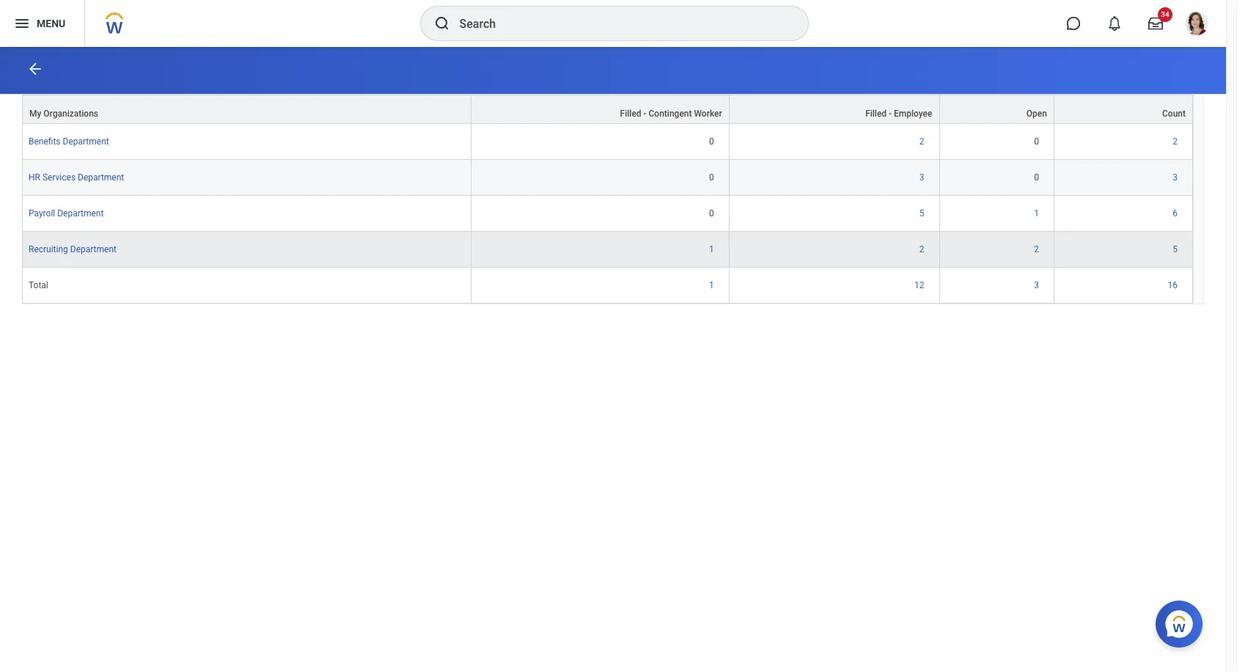 Task type: vqa. For each thing, say whether or not it's contained in the screenshot.


Task type: describe. For each thing, give the bounding box(es) containing it.
3 for left 3 button
[[920, 172, 925, 183]]

department for payroll department
[[57, 208, 104, 219]]

row containing my organizations
[[22, 95, 1194, 124]]

justify image
[[13, 15, 31, 32]]

6
[[1173, 208, 1178, 219]]

row containing payroll department
[[22, 196, 1194, 232]]

0 button for 3
[[710, 172, 717, 184]]

previous page image
[[26, 60, 44, 78]]

total element
[[29, 277, 48, 291]]

34 button
[[1140, 7, 1173, 40]]

0 for 2
[[710, 136, 714, 147]]

open button
[[940, 95, 1054, 123]]

open
[[1027, 109, 1048, 119]]

- for contingent
[[644, 109, 647, 119]]

12 button
[[915, 280, 927, 291]]

1 vertical spatial 5 button
[[1173, 244, 1181, 255]]

contingent
[[649, 109, 692, 119]]

count
[[1163, 109, 1187, 119]]

0 horizontal spatial 3 button
[[920, 172, 927, 184]]

hr
[[29, 172, 40, 183]]

employee
[[895, 109, 933, 119]]

count button
[[1055, 95, 1193, 123]]

main content containing my organizations
[[0, 47, 1227, 312]]

organizations
[[44, 109, 98, 119]]

row containing benefits department
[[22, 124, 1194, 160]]

my
[[29, 109, 41, 119]]

filled for filled - contingent worker
[[620, 109, 642, 119]]

3 for the middle 3 button
[[1035, 280, 1040, 291]]

search image
[[433, 15, 451, 32]]

0 vertical spatial 5
[[920, 208, 925, 219]]

1 vertical spatial 5
[[1173, 244, 1178, 255]]

benefits department link
[[29, 134, 109, 147]]

filled for filled - employee
[[866, 109, 887, 119]]

payroll
[[29, 208, 55, 219]]

recruiting department link
[[29, 241, 117, 255]]



Task type: locate. For each thing, give the bounding box(es) containing it.
5 button down 6 button
[[1173, 244, 1181, 255]]

2 button
[[920, 136, 927, 148], [1173, 136, 1181, 148], [920, 244, 927, 255], [1035, 244, 1042, 255]]

department for benefits department
[[63, 136, 109, 147]]

recruiting department
[[29, 244, 117, 255]]

5
[[920, 208, 925, 219], [1173, 244, 1178, 255]]

total
[[29, 280, 48, 291]]

- left employee
[[889, 109, 892, 119]]

1
[[1035, 208, 1040, 219], [710, 244, 714, 255], [710, 280, 714, 291]]

0 button for 5
[[710, 208, 717, 219]]

inbox large image
[[1149, 16, 1164, 31]]

0 for 3
[[710, 172, 714, 183]]

filled - contingent worker
[[620, 109, 723, 119]]

- for employee
[[889, 109, 892, 119]]

1 button
[[1035, 208, 1042, 219], [710, 244, 717, 255], [710, 280, 717, 291]]

0 vertical spatial 5 button
[[920, 208, 927, 219]]

4 row from the top
[[22, 196, 1194, 232]]

12
[[915, 280, 925, 291]]

-
[[644, 109, 647, 119], [889, 109, 892, 119]]

0 vertical spatial 1
[[1035, 208, 1040, 219]]

1 filled from the left
[[620, 109, 642, 119]]

16 button
[[1169, 280, 1181, 291]]

6 button
[[1173, 208, 1181, 219]]

2 - from the left
[[889, 109, 892, 119]]

filled - contingent worker button
[[472, 95, 729, 123]]

1 button for 2
[[710, 244, 717, 255]]

recruiting
[[29, 244, 68, 255]]

hr services department link
[[29, 170, 124, 183]]

1 horizontal spatial -
[[889, 109, 892, 119]]

benefits
[[29, 136, 61, 147]]

5 button
[[920, 208, 927, 219], [1173, 244, 1181, 255]]

5 row from the top
[[22, 232, 1194, 268]]

2 filled from the left
[[866, 109, 887, 119]]

2 vertical spatial 1 button
[[710, 280, 717, 291]]

services
[[42, 172, 76, 183]]

payroll department link
[[29, 205, 104, 219]]

0 for 5
[[710, 208, 714, 219]]

0 button
[[710, 136, 717, 148], [1035, 136, 1042, 148], [710, 172, 717, 184], [1035, 172, 1042, 184], [710, 208, 717, 219]]

2 vertical spatial 1
[[710, 280, 714, 291]]

1 row from the top
[[22, 95, 1194, 124]]

2 horizontal spatial 3
[[1173, 172, 1178, 183]]

1 horizontal spatial 5
[[1173, 244, 1178, 255]]

department right services
[[78, 172, 124, 183]]

1 for 12
[[710, 280, 714, 291]]

0 horizontal spatial 5 button
[[920, 208, 927, 219]]

0 button for 2
[[710, 136, 717, 148]]

6 row from the top
[[22, 268, 1194, 304]]

1 horizontal spatial 3 button
[[1035, 280, 1042, 291]]

department up recruiting department link
[[57, 208, 104, 219]]

0 horizontal spatial filled
[[620, 109, 642, 119]]

1 horizontal spatial 3
[[1035, 280, 1040, 291]]

5 up 12 button
[[920, 208, 925, 219]]

worker
[[694, 109, 723, 119]]

department for recruiting department
[[70, 244, 117, 255]]

16
[[1169, 280, 1178, 291]]

1 horizontal spatial 5 button
[[1173, 244, 1181, 255]]

0 horizontal spatial -
[[644, 109, 647, 119]]

2
[[920, 136, 925, 147], [1173, 136, 1178, 147], [920, 244, 925, 255], [1035, 244, 1040, 255]]

profile logan mcneil image
[[1186, 12, 1209, 38]]

- left "contingent"
[[644, 109, 647, 119]]

notifications large image
[[1108, 16, 1123, 31]]

row containing hr services department
[[22, 160, 1194, 196]]

payroll department
[[29, 208, 104, 219]]

3 row from the top
[[22, 160, 1194, 196]]

2 horizontal spatial 3 button
[[1173, 172, 1181, 184]]

menu
[[37, 17, 65, 29]]

2 row from the top
[[22, 124, 1194, 160]]

hr services department
[[29, 172, 124, 183]]

3
[[920, 172, 925, 183], [1173, 172, 1178, 183], [1035, 280, 1040, 291]]

filled
[[620, 109, 642, 119], [866, 109, 887, 119]]

0 vertical spatial 1 button
[[1035, 208, 1042, 219]]

3 button
[[920, 172, 927, 184], [1173, 172, 1181, 184], [1035, 280, 1042, 291]]

row containing recruiting department
[[22, 232, 1194, 268]]

department down 'organizations'
[[63, 136, 109, 147]]

0 horizontal spatial 3
[[920, 172, 925, 183]]

department
[[63, 136, 109, 147], [78, 172, 124, 183], [57, 208, 104, 219], [70, 244, 117, 255]]

1 for 2
[[710, 244, 714, 255]]

5 button up 12 button
[[920, 208, 927, 219]]

1 vertical spatial 1 button
[[710, 244, 717, 255]]

filled left "contingent"
[[620, 109, 642, 119]]

filled left employee
[[866, 109, 887, 119]]

3 for 3 button to the right
[[1173, 172, 1178, 183]]

department right the recruiting
[[70, 244, 117, 255]]

menu button
[[0, 0, 85, 47]]

my organizations button
[[23, 95, 471, 123]]

filled - employee button
[[730, 95, 940, 123]]

my organizations
[[29, 109, 98, 119]]

main content
[[0, 47, 1227, 312]]

Search Workday  search field
[[460, 7, 778, 40]]

0
[[710, 136, 714, 147], [1035, 136, 1040, 147], [710, 172, 714, 183], [1035, 172, 1040, 183], [710, 208, 714, 219]]

5 down 6 button
[[1173, 244, 1178, 255]]

benefits department
[[29, 136, 109, 147]]

row
[[22, 95, 1194, 124], [22, 124, 1194, 160], [22, 160, 1194, 196], [22, 196, 1194, 232], [22, 232, 1194, 268], [22, 268, 1194, 304]]

0 horizontal spatial 5
[[920, 208, 925, 219]]

1 button for 12
[[710, 280, 717, 291]]

1 - from the left
[[644, 109, 647, 119]]

1 vertical spatial 1
[[710, 244, 714, 255]]

row containing total
[[22, 268, 1194, 304]]

filled - employee
[[866, 109, 933, 119]]

1 horizontal spatial filled
[[866, 109, 887, 119]]

34
[[1162, 10, 1170, 18]]



